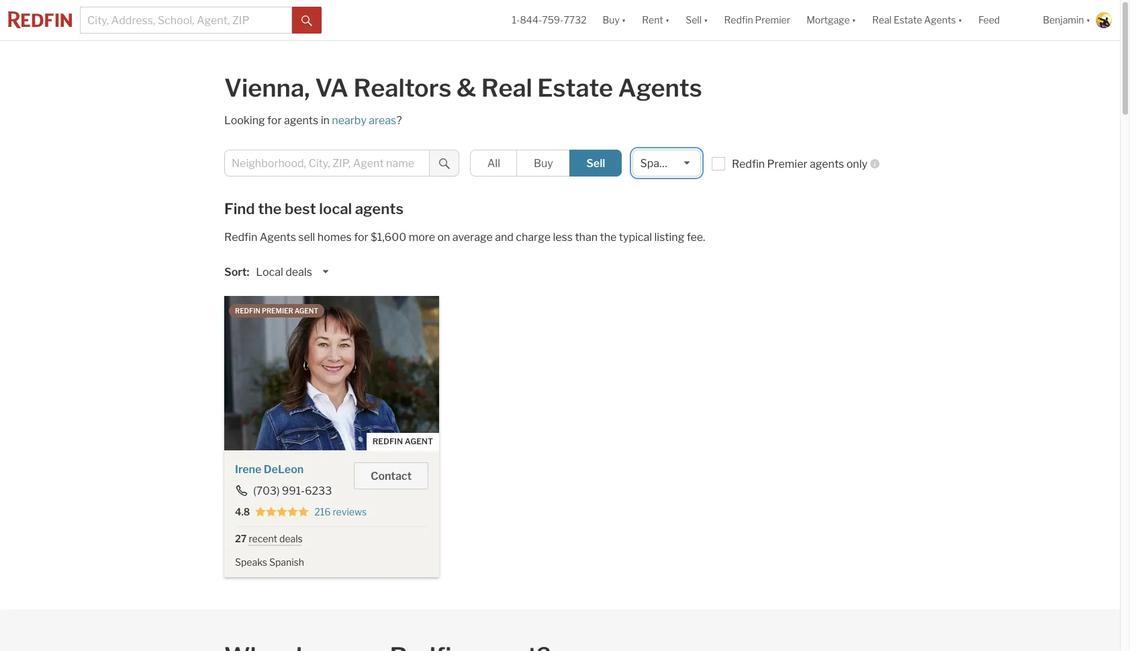Task type: vqa. For each thing, say whether or not it's contained in the screenshot.
Payment
no



Task type: describe. For each thing, give the bounding box(es) containing it.
redfin agent
[[373, 437, 433, 447]]

(703) 991-6233 button
[[235, 485, 333, 498]]

find
[[224, 200, 255, 218]]

premier
[[262, 307, 293, 315]]

(703)
[[253, 485, 280, 498]]

redfin for redfin premier agents only
[[732, 158, 765, 171]]

1 horizontal spatial agent
[[405, 437, 433, 447]]

homes
[[318, 231, 352, 244]]

than
[[575, 231, 598, 244]]

redfin for redfin agent
[[373, 437, 403, 447]]

premier for redfin premier
[[756, 14, 791, 26]]

▾ for buy ▾
[[622, 14, 626, 26]]

buy ▾
[[603, 14, 626, 26]]

redfin premier button
[[716, 0, 799, 40]]

irene
[[235, 464, 262, 476]]

agents for premier
[[810, 158, 845, 171]]

sell for sell ▾
[[686, 14, 702, 26]]

nearby areas link
[[332, 114, 397, 127]]

1 vertical spatial the
[[600, 231, 617, 244]]

looking
[[224, 114, 265, 127]]

redfin for redfin agents sell homes for $1,600 more on average and charge less than the typical listing fee.
[[224, 231, 257, 244]]

speaks spanish
[[235, 557, 304, 569]]

only
[[847, 158, 868, 171]]

(703) 991-6233
[[253, 485, 332, 498]]

find the best local agents
[[224, 200, 404, 218]]

sell ▾ button
[[678, 0, 716, 40]]

1 horizontal spatial submit search image
[[439, 158, 450, 169]]

redfin for redfin premier
[[725, 14, 754, 26]]

5 ▾ from the left
[[958, 14, 963, 26]]

benjamin ▾
[[1043, 14, 1091, 26]]

agents for for
[[284, 114, 319, 127]]

mortgage ▾ button
[[807, 0, 857, 40]]

0 horizontal spatial submit search image
[[302, 15, 312, 26]]

sort:
[[224, 266, 249, 279]]

local deals
[[256, 266, 312, 279]]

option group containing all
[[470, 150, 622, 177]]

759-
[[542, 14, 564, 26]]

0 horizontal spatial agents
[[260, 231, 296, 244]]

vienna, va realtors & real estate agents
[[224, 73, 703, 103]]

0 vertical spatial deals
[[286, 266, 312, 279]]

1 horizontal spatial for
[[354, 231, 369, 244]]

real estate agents ▾
[[873, 14, 963, 26]]

$1,600
[[371, 231, 407, 244]]

estate inside dropdown button
[[894, 14, 923, 26]]

redfin premier agent
[[235, 307, 318, 315]]

vienna,
[[224, 73, 310, 103]]

0 horizontal spatial agent
[[295, 307, 318, 315]]

typical
[[619, 231, 652, 244]]

rent ▾ button
[[634, 0, 678, 40]]

rent
[[642, 14, 664, 26]]

0 horizontal spatial for
[[267, 114, 282, 127]]

benjamin
[[1043, 14, 1085, 26]]

listing
[[655, 231, 685, 244]]

redfin for redfin premier agent
[[235, 307, 261, 315]]

sell for sell
[[587, 157, 606, 170]]

charge
[[516, 231, 551, 244]]

▾ for rent ▾
[[666, 14, 670, 26]]

on
[[438, 231, 450, 244]]

redfin agents sell homes for $1,600 more on average and charge less than the typical listing fee.
[[224, 231, 706, 244]]

and
[[495, 231, 514, 244]]



Task type: locate. For each thing, give the bounding box(es) containing it.
real estate agents ▾ button
[[865, 0, 971, 40]]

redfin premier agents only
[[732, 158, 868, 171]]

real estate agents ▾ link
[[873, 0, 963, 40]]

best
[[285, 200, 316, 218]]

1 horizontal spatial spanish
[[641, 157, 680, 170]]

deals down the rating 4.8 out of 5 'element'
[[279, 533, 303, 545]]

estate
[[894, 14, 923, 26], [538, 73, 613, 103]]

sell inside dropdown button
[[686, 14, 702, 26]]

sell ▾
[[686, 14, 708, 26]]

buy ▾ button
[[595, 0, 634, 40]]

1-
[[512, 14, 520, 26]]

1 horizontal spatial redfin
[[373, 437, 403, 447]]

redfin premier
[[725, 14, 791, 26]]

0 horizontal spatial the
[[258, 200, 282, 218]]

1 horizontal spatial real
[[873, 14, 892, 26]]

1 vertical spatial submit search image
[[439, 158, 450, 169]]

feed button
[[971, 0, 1035, 40]]

0 vertical spatial sell
[[686, 14, 702, 26]]

1 vertical spatial premier
[[768, 158, 808, 171]]

▾
[[622, 14, 626, 26], [666, 14, 670, 26], [704, 14, 708, 26], [852, 14, 857, 26], [958, 14, 963, 26], [1087, 14, 1091, 26]]

0 horizontal spatial redfin
[[235, 307, 261, 315]]

Sell radio
[[570, 150, 622, 177]]

0 vertical spatial for
[[267, 114, 282, 127]]

sell
[[298, 231, 315, 244]]

1 vertical spatial redfin
[[732, 158, 765, 171]]

1 horizontal spatial buy
[[603, 14, 620, 26]]

buy right the 7732 at top
[[603, 14, 620, 26]]

agents left in
[[284, 114, 319, 127]]

0 vertical spatial agents
[[284, 114, 319, 127]]

1-844-759-7732 link
[[512, 14, 587, 26]]

photo of irene deleon image
[[224, 296, 439, 451]]

1 vertical spatial spanish
[[269, 557, 304, 569]]

▾ right rent ▾ at the right top of page
[[704, 14, 708, 26]]

user photo image
[[1096, 12, 1113, 28]]

rating 4.8 out of 5 element
[[255, 507, 309, 519]]

mortgage ▾ button
[[799, 0, 865, 40]]

0 horizontal spatial spanish
[[269, 557, 304, 569]]

fee.
[[687, 231, 706, 244]]

6 ▾ from the left
[[1087, 14, 1091, 26]]

real right &
[[482, 73, 533, 103]]

1 vertical spatial real
[[482, 73, 533, 103]]

agents up $1,600
[[355, 200, 404, 218]]

contact button
[[354, 463, 429, 490]]

premier
[[756, 14, 791, 26], [768, 158, 808, 171]]

6233
[[305, 485, 332, 498]]

4.8
[[235, 507, 250, 518]]

local
[[319, 200, 352, 218]]

spanish right sell option
[[641, 157, 680, 170]]

spanish
[[641, 157, 680, 170], [269, 557, 304, 569]]

0 vertical spatial redfin
[[235, 307, 261, 315]]

0 vertical spatial spanish
[[641, 157, 680, 170]]

buy inside buy ▾ dropdown button
[[603, 14, 620, 26]]

rent ▾ button
[[642, 0, 670, 40]]

redfin
[[725, 14, 754, 26], [732, 158, 765, 171], [224, 231, 257, 244]]

the right find
[[258, 200, 282, 218]]

1 horizontal spatial agents
[[355, 200, 404, 218]]

agent
[[295, 307, 318, 315], [405, 437, 433, 447]]

buy inside buy radio
[[534, 157, 553, 170]]

991-
[[282, 485, 305, 498]]

1 vertical spatial for
[[354, 231, 369, 244]]

sell inside option
[[587, 157, 606, 170]]

contact
[[371, 470, 412, 483]]

1 vertical spatial estate
[[538, 73, 613, 103]]

0 horizontal spatial agents
[[284, 114, 319, 127]]

&
[[457, 73, 476, 103]]

0 vertical spatial agent
[[295, 307, 318, 315]]

feed
[[979, 14, 1000, 26]]

1 ▾ from the left
[[622, 14, 626, 26]]

▾ left feed
[[958, 14, 963, 26]]

sell ▾ button
[[686, 0, 708, 40]]

2 vertical spatial agents
[[260, 231, 296, 244]]

1 vertical spatial agent
[[405, 437, 433, 447]]

agent right premier
[[295, 307, 318, 315]]

▾ right rent at the right top of page
[[666, 14, 670, 26]]

buy for buy ▾
[[603, 14, 620, 26]]

deals right local
[[286, 266, 312, 279]]

27 recent deals
[[235, 533, 303, 545]]

0 vertical spatial submit search image
[[302, 15, 312, 26]]

deleon
[[264, 464, 304, 476]]

recent
[[249, 533, 277, 545]]

1 horizontal spatial the
[[600, 231, 617, 244]]

▾ left the user photo
[[1087, 14, 1091, 26]]

real inside dropdown button
[[873, 14, 892, 26]]

4 ▾ from the left
[[852, 14, 857, 26]]

rent ▾
[[642, 14, 670, 26]]

more
[[409, 231, 435, 244]]

buy
[[603, 14, 620, 26], [534, 157, 553, 170]]

buy ▾ button
[[603, 0, 626, 40]]

premier for redfin premier agents only
[[768, 158, 808, 171]]

sell
[[686, 14, 702, 26], [587, 157, 606, 170]]

buy right all radio
[[534, 157, 553, 170]]

844-
[[520, 14, 542, 26]]

1 vertical spatial buy
[[534, 157, 553, 170]]

▾ for benjamin ▾
[[1087, 14, 1091, 26]]

for right homes
[[354, 231, 369, 244]]

216 reviews
[[315, 507, 367, 518]]

mortgage
[[807, 14, 850, 26]]

real right 'mortgage ▾'
[[873, 14, 892, 26]]

0 vertical spatial estate
[[894, 14, 923, 26]]

▾ right 'mortgage'
[[852, 14, 857, 26]]

?
[[397, 114, 402, 127]]

agents left only
[[810, 158, 845, 171]]

va
[[315, 73, 349, 103]]

1 horizontal spatial estate
[[894, 14, 923, 26]]

Buy radio
[[517, 150, 570, 177]]

irene deleon link
[[235, 464, 304, 476]]

0 vertical spatial redfin
[[725, 14, 754, 26]]

local
[[256, 266, 283, 279]]

redfin left premier
[[235, 307, 261, 315]]

redfin
[[235, 307, 261, 315], [373, 437, 403, 447]]

7732
[[564, 14, 587, 26]]

average
[[453, 231, 493, 244]]

submit search image
[[302, 15, 312, 26], [439, 158, 450, 169]]

▾ for sell ▾
[[704, 14, 708, 26]]

sell right rent ▾ at the right top of page
[[686, 14, 702, 26]]

deals
[[286, 266, 312, 279], [279, 533, 303, 545]]

1 horizontal spatial sell
[[686, 14, 702, 26]]

1 vertical spatial deals
[[279, 533, 303, 545]]

0 vertical spatial premier
[[756, 14, 791, 26]]

looking for agents in nearby areas ?
[[224, 114, 402, 127]]

0 vertical spatial agents
[[925, 14, 956, 26]]

0 horizontal spatial sell
[[587, 157, 606, 170]]

City, Address, School, Agent, ZIP search field
[[80, 7, 292, 34]]

less
[[553, 231, 573, 244]]

0 horizontal spatial real
[[482, 73, 533, 103]]

agents
[[284, 114, 319, 127], [810, 158, 845, 171], [355, 200, 404, 218]]

the right the than
[[600, 231, 617, 244]]

1 vertical spatial agents
[[810, 158, 845, 171]]

agents inside dropdown button
[[925, 14, 956, 26]]

mortgage ▾
[[807, 14, 857, 26]]

irene deleon
[[235, 464, 304, 476]]

in
[[321, 114, 330, 127]]

the
[[258, 200, 282, 218], [600, 231, 617, 244]]

0 vertical spatial real
[[873, 14, 892, 26]]

▾ left rent at the right top of page
[[622, 14, 626, 26]]

3 ▾ from the left
[[704, 14, 708, 26]]

2 vertical spatial redfin
[[224, 231, 257, 244]]

realtors
[[354, 73, 452, 103]]

2 ▾ from the left
[[666, 14, 670, 26]]

216
[[315, 507, 331, 518]]

▾ for mortgage ▾
[[852, 14, 857, 26]]

0 vertical spatial buy
[[603, 14, 620, 26]]

premier inside button
[[756, 14, 791, 26]]

areas
[[369, 114, 397, 127]]

buy for buy
[[534, 157, 553, 170]]

1 horizontal spatial agents
[[618, 73, 703, 103]]

real
[[873, 14, 892, 26], [482, 73, 533, 103]]

2 vertical spatial agents
[[355, 200, 404, 218]]

All radio
[[470, 150, 518, 177]]

reviews
[[333, 507, 367, 518]]

speaks
[[235, 557, 267, 569]]

27
[[235, 533, 247, 545]]

sell right buy radio
[[587, 157, 606, 170]]

2 horizontal spatial agents
[[925, 14, 956, 26]]

agents
[[925, 14, 956, 26], [618, 73, 703, 103], [260, 231, 296, 244]]

0 horizontal spatial buy
[[534, 157, 553, 170]]

spanish down 27 recent deals
[[269, 557, 304, 569]]

1 vertical spatial redfin
[[373, 437, 403, 447]]

1 vertical spatial sell
[[587, 157, 606, 170]]

for
[[267, 114, 282, 127], [354, 231, 369, 244]]

redfin inside button
[[725, 14, 754, 26]]

0 vertical spatial the
[[258, 200, 282, 218]]

all
[[488, 157, 500, 170]]

nearby
[[332, 114, 367, 127]]

2 horizontal spatial agents
[[810, 158, 845, 171]]

1-844-759-7732
[[512, 14, 587, 26]]

agent up contact button
[[405, 437, 433, 447]]

Neighborhood, City, ZIP, Agent name search field
[[224, 150, 430, 177]]

1 vertical spatial agents
[[618, 73, 703, 103]]

option group
[[470, 150, 622, 177]]

for right looking
[[267, 114, 282, 127]]

redfin up contact button
[[373, 437, 403, 447]]

0 horizontal spatial estate
[[538, 73, 613, 103]]



